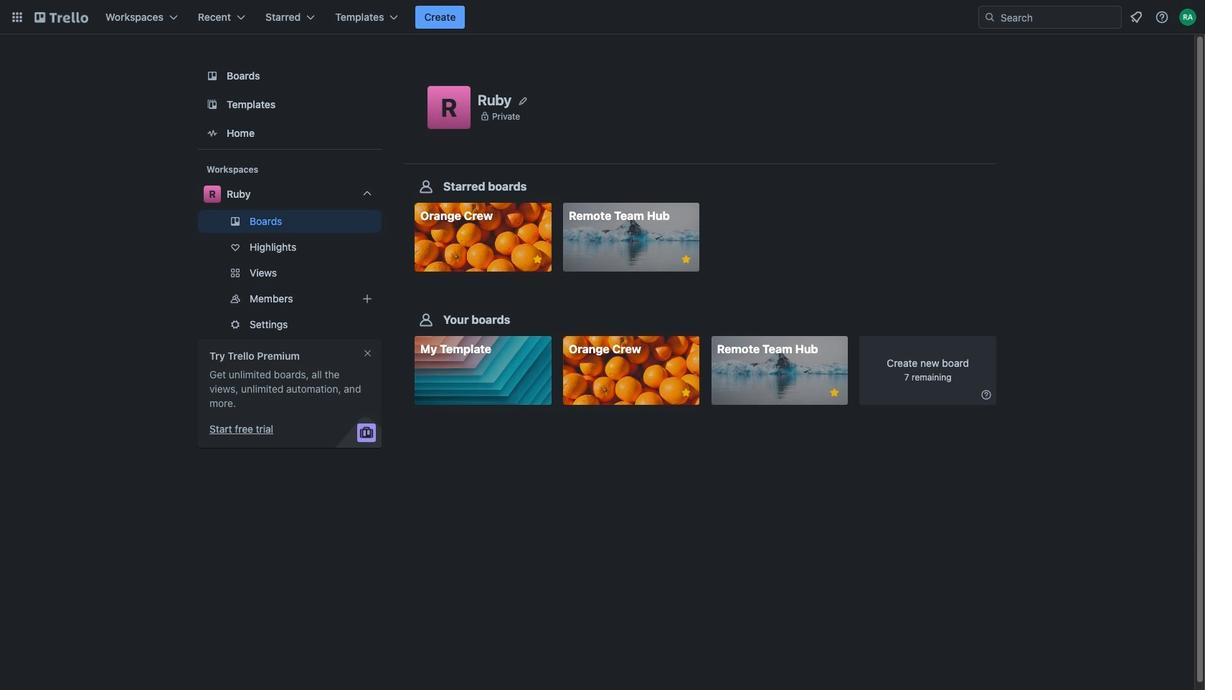 Task type: describe. For each thing, give the bounding box(es) containing it.
primary element
[[0, 0, 1205, 34]]

template board image
[[204, 96, 221, 113]]

back to home image
[[34, 6, 88, 29]]

sm image
[[979, 388, 994, 403]]

0 notifications image
[[1128, 9, 1145, 26]]



Task type: vqa. For each thing, say whether or not it's contained in the screenshot.
Search field
yes



Task type: locate. For each thing, give the bounding box(es) containing it.
home image
[[204, 125, 221, 142]]

search image
[[984, 11, 996, 23]]

0 horizontal spatial click to unstar this board. it will be removed from your starred list. image
[[680, 253, 693, 266]]

ruby anderson (rubyanderson7) image
[[1179, 9, 1197, 26]]

add image
[[359, 291, 376, 308]]

Search field
[[996, 7, 1121, 27]]

1 horizontal spatial click to unstar this board. it will be removed from your starred list. image
[[828, 387, 841, 400]]

0 vertical spatial click to unstar this board. it will be removed from your starred list. image
[[680, 253, 693, 266]]

click to unstar this board. it will be removed from your starred list. image
[[680, 253, 693, 266], [828, 387, 841, 400]]

board image
[[204, 67, 221, 85]]

click to unstar this board. it will be removed from your starred list. image
[[531, 253, 544, 266]]

open information menu image
[[1155, 10, 1169, 24]]

1 vertical spatial click to unstar this board. it will be removed from your starred list. image
[[828, 387, 841, 400]]



